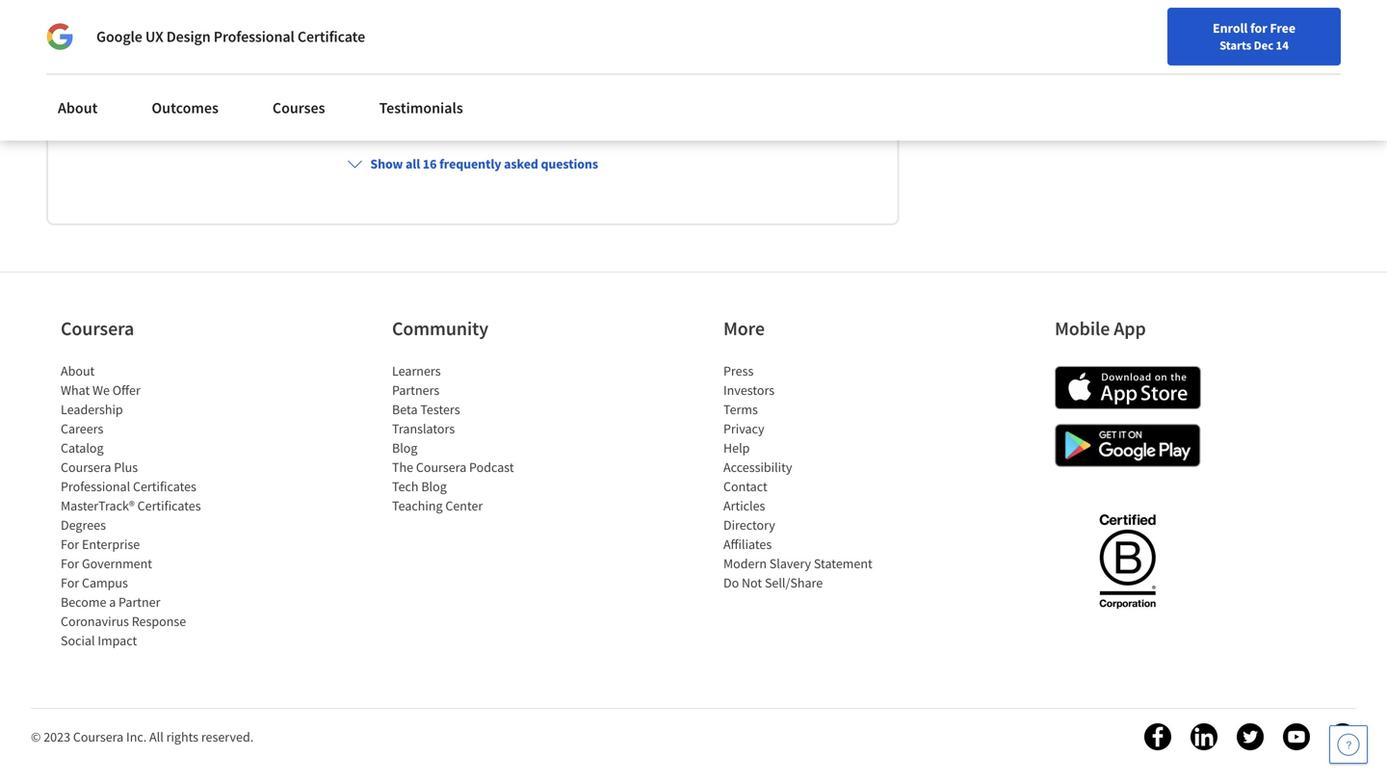 Task type: describe. For each thing, give the bounding box(es) containing it.
app
[[1114, 316, 1146, 341]]

show all 16 frequently asked questions button
[[340, 146, 606, 181]]

0 vertical spatial professional
[[214, 27, 295, 46]]

get it on google play image
[[1055, 424, 1201, 467]]

catalog link
[[61, 439, 104, 457]]

leadership link
[[61, 401, 123, 418]]

affiliates link
[[724, 536, 772, 553]]

1 vertical spatial certificates
[[137, 497, 201, 514]]

16
[[423, 155, 437, 172]]

about link for outcomes
[[46, 87, 109, 129]]

community
[[392, 316, 488, 341]]

modern
[[724, 555, 767, 572]]

careers link
[[61, 420, 103, 437]]

become
[[61, 593, 106, 611]]

partners
[[392, 381, 440, 399]]

coursera instagram image
[[1330, 724, 1357, 750]]

about for about
[[58, 98, 98, 118]]

contact
[[724, 478, 768, 495]]

do
[[724, 574, 739, 592]]

rights
[[166, 728, 199, 746]]

campus
[[82, 574, 128, 592]]

you.
[[207, 71, 234, 91]]

enterprise
[[82, 536, 140, 553]]

degrees
[[61, 516, 106, 534]]

response
[[132, 613, 186, 630]]

about link for what we offer
[[61, 362, 95, 380]]

©
[[31, 728, 41, 746]]

coursera twitter image
[[1237, 724, 1264, 750]]

teaching
[[392, 497, 443, 514]]

not
[[742, 574, 762, 592]]

questions
[[541, 155, 598, 172]]

inc.
[[126, 728, 147, 746]]

for inside "enroll for free starts dec 14"
[[1251, 19, 1268, 37]]

reserved.
[[201, 728, 254, 746]]

a inside the none! whether you're completely new to the job field or have had some exposure, a google career certificate is the right program for you.
[[620, 48, 628, 67]]

beta
[[392, 401, 418, 418]]

privacy link
[[724, 420, 765, 437]]

impact
[[98, 632, 137, 649]]

social
[[61, 632, 95, 649]]

courses link
[[261, 87, 337, 129]]

directory
[[724, 516, 775, 534]]

coursera linkedin image
[[1191, 724, 1218, 750]]

all
[[149, 728, 164, 746]]

mastertrack® certificates link
[[61, 497, 201, 514]]

accessibility link
[[724, 459, 792, 476]]

press
[[724, 362, 754, 380]]

outcomes link
[[140, 87, 230, 129]]

the
[[392, 459, 413, 476]]

or
[[438, 48, 451, 67]]

articles
[[724, 497, 765, 514]]

learners link
[[392, 362, 441, 380]]

2 the from the left
[[808, 48, 829, 67]]

you're
[[193, 48, 233, 67]]

list for more
[[724, 361, 887, 592]]

learners partners beta testers translators blog the coursera podcast tech blog teaching center
[[392, 362, 514, 514]]

coursera inside learners partners beta testers translators blog the coursera podcast tech blog teaching center
[[416, 459, 467, 476]]

what we offer link
[[61, 381, 140, 399]]

press link
[[724, 362, 754, 380]]

2023
[[44, 728, 70, 746]]

beta testers link
[[392, 401, 460, 418]]

starts
[[1220, 38, 1252, 53]]

new
[[311, 48, 338, 67]]

center
[[445, 497, 483, 514]]

1 the from the left
[[358, 48, 379, 67]]

learners
[[392, 362, 441, 380]]

career
[[680, 48, 722, 67]]

degrees link
[[61, 516, 106, 534]]

have
[[454, 48, 485, 67]]

statement
[[814, 555, 873, 572]]

privacy
[[724, 420, 765, 437]]

coursera image
[[23, 16, 145, 46]]

the coursera podcast link
[[392, 459, 514, 476]]

none!
[[93, 48, 132, 67]]

0 horizontal spatial blog
[[392, 439, 418, 457]]

had
[[488, 48, 513, 67]]

enroll
[[1213, 19, 1248, 37]]

about what we offer leadership careers catalog coursera plus professional certificates mastertrack® certificates degrees for enterprise for government for campus become a partner coronavirus response social impact
[[61, 362, 201, 649]]

for inside the none! whether you're completely new to the job field or have had some exposure, a google career certificate is the right program for you.
[[186, 71, 204, 91]]

is
[[795, 48, 805, 67]]

© 2023 coursera inc. all rights reserved.
[[31, 728, 254, 746]]

google image
[[46, 23, 73, 50]]

list for community
[[392, 361, 556, 515]]

none! whether you're completely new to the job field or have had some exposure, a google career certificate is the right program for you.
[[93, 48, 832, 91]]

certificate inside the none! whether you're completely new to the job field or have had some exposure, a google career certificate is the right program for you.
[[725, 48, 792, 67]]



Task type: locate. For each thing, give the bounding box(es) containing it.
testers
[[420, 401, 460, 418]]

for government link
[[61, 555, 152, 572]]

for
[[61, 536, 79, 553], [61, 555, 79, 572], [61, 574, 79, 592]]

help link
[[724, 439, 750, 457]]

0 vertical spatial a
[[620, 48, 628, 67]]

coronavirus
[[61, 613, 129, 630]]

1 vertical spatial blog
[[421, 478, 447, 495]]

terms link
[[724, 401, 758, 418]]

testimonials
[[379, 98, 463, 118]]

0 vertical spatial for
[[61, 536, 79, 553]]

0 vertical spatial blog
[[392, 439, 418, 457]]

certificates down professional certificates 'link'
[[137, 497, 201, 514]]

certificates up "mastertrack® certificates" link
[[133, 478, 196, 495]]

outcomes
[[152, 98, 219, 118]]

blog up teaching center link at bottom left
[[421, 478, 447, 495]]

contact link
[[724, 478, 768, 495]]

coursera inside about what we offer leadership careers catalog coursera plus professional certificates mastertrack® certificates degrees for enterprise for government for campus become a partner coronavirus response social impact
[[61, 459, 111, 476]]

2 for from the top
[[61, 555, 79, 572]]

free
[[1270, 19, 1296, 37]]

terms
[[724, 401, 758, 418]]

show all 16 frequently asked questions
[[370, 155, 598, 172]]

a right exposure,
[[620, 48, 628, 67]]

1 vertical spatial google
[[631, 48, 677, 67]]

google ux design professional certificate
[[96, 27, 365, 46]]

1 vertical spatial for
[[186, 71, 204, 91]]

partners link
[[392, 381, 440, 399]]

google inside the none! whether you're completely new to the job field or have had some exposure, a google career certificate is the right program for you.
[[631, 48, 677, 67]]

about
[[58, 98, 98, 118], [61, 362, 95, 380]]

collapsed list
[[71, 0, 874, 783]]

about link down "none!"
[[46, 87, 109, 129]]

social impact link
[[61, 632, 137, 649]]

mastertrack®
[[61, 497, 135, 514]]

0 horizontal spatial certificate
[[298, 27, 365, 46]]

None search field
[[275, 12, 593, 51]]

list containing press
[[724, 361, 887, 592]]

for down degrees
[[61, 536, 79, 553]]

field
[[406, 48, 434, 67]]

coronavirus response link
[[61, 613, 186, 630]]

1 vertical spatial for
[[61, 555, 79, 572]]

1 horizontal spatial blog
[[421, 478, 447, 495]]

0 horizontal spatial professional
[[61, 478, 130, 495]]

for enterprise link
[[61, 536, 140, 553]]

mobile app
[[1055, 316, 1146, 341]]

certificate up new
[[298, 27, 365, 46]]

become a partner link
[[61, 593, 160, 611]]

blog up the
[[392, 439, 418, 457]]

1 horizontal spatial for
[[1251, 19, 1268, 37]]

2 list from the left
[[392, 361, 556, 515]]

0 vertical spatial about
[[58, 98, 98, 118]]

0 horizontal spatial the
[[358, 48, 379, 67]]

for up dec
[[1251, 19, 1268, 37]]

teaching center link
[[392, 497, 483, 514]]

0 vertical spatial certificates
[[133, 478, 196, 495]]

for left you.
[[186, 71, 204, 91]]

professional up completely
[[214, 27, 295, 46]]

0 horizontal spatial for
[[186, 71, 204, 91]]

sell/share
[[765, 574, 823, 592]]

press investors terms privacy help accessibility contact articles directory affiliates modern slavery statement do not sell/share
[[724, 362, 873, 592]]

more
[[724, 316, 765, 341]]

coursera youtube image
[[1283, 724, 1310, 750]]

1 for from the top
[[61, 536, 79, 553]]

affiliates
[[724, 536, 772, 553]]

coursera down the catalog "link"
[[61, 459, 111, 476]]

logo of certified b corporation image
[[1088, 503, 1167, 618]]

1 list from the left
[[61, 361, 224, 650]]

a inside about what we offer leadership careers catalog coursera plus professional certificates mastertrack® certificates degrees for enterprise for government for campus become a partner coronavirus response social impact
[[109, 593, 116, 611]]

translators link
[[392, 420, 455, 437]]

1 vertical spatial professional
[[61, 478, 130, 495]]

list
[[61, 361, 224, 650], [392, 361, 556, 515], [724, 361, 887, 592]]

1 vertical spatial about
[[61, 362, 95, 380]]

do not sell/share link
[[724, 574, 823, 592]]

0 horizontal spatial google
[[96, 27, 142, 46]]

download on the app store image
[[1055, 366, 1201, 409]]

list containing about
[[61, 361, 224, 650]]

whether
[[135, 48, 190, 67]]

0 horizontal spatial list
[[61, 361, 224, 650]]

about link up what
[[61, 362, 95, 380]]

coursera up tech blog link
[[416, 459, 467, 476]]

enroll for free starts dec 14
[[1213, 19, 1296, 53]]

completely
[[237, 48, 308, 67]]

some
[[516, 48, 551, 67]]

slavery
[[770, 555, 811, 572]]

for up for campus link
[[61, 555, 79, 572]]

professional certificates link
[[61, 478, 196, 495]]

partner
[[119, 593, 160, 611]]

coursera
[[61, 316, 134, 341], [61, 459, 111, 476], [416, 459, 467, 476], [73, 728, 124, 746]]

1 horizontal spatial list
[[392, 361, 556, 515]]

plus
[[114, 459, 138, 476]]

all
[[406, 155, 420, 172]]

testimonials link
[[368, 87, 475, 129]]

google
[[96, 27, 142, 46], [631, 48, 677, 67]]

ux
[[145, 27, 163, 46]]

list for coursera
[[61, 361, 224, 650]]

certificate left the is
[[725, 48, 792, 67]]

frequently
[[439, 155, 501, 172]]

0 vertical spatial google
[[96, 27, 142, 46]]

courses
[[273, 98, 325, 118]]

2 horizontal spatial list
[[724, 361, 887, 592]]

professional inside about what we offer leadership careers catalog coursera plus professional certificates mastertrack® certificates degrees for enterprise for government for campus become a partner coronavirus response social impact
[[61, 478, 130, 495]]

what
[[61, 381, 90, 399]]

translators
[[392, 420, 455, 437]]

a
[[620, 48, 628, 67], [109, 593, 116, 611]]

investors link
[[724, 381, 775, 399]]

0 vertical spatial for
[[1251, 19, 1268, 37]]

the
[[358, 48, 379, 67], [808, 48, 829, 67]]

government
[[82, 555, 152, 572]]

1 horizontal spatial a
[[620, 48, 628, 67]]

investors
[[724, 381, 775, 399]]

the right the is
[[808, 48, 829, 67]]

3 for from the top
[[61, 574, 79, 592]]

for up become
[[61, 574, 79, 592]]

0 vertical spatial certificate
[[298, 27, 365, 46]]

0 vertical spatial about link
[[46, 87, 109, 129]]

0 horizontal spatial a
[[109, 593, 116, 611]]

menu item
[[1019, 19, 1143, 82]]

exposure,
[[554, 48, 617, 67]]

a down campus
[[109, 593, 116, 611]]

show notifications image
[[1163, 24, 1187, 47]]

asked
[[504, 155, 538, 172]]

3 list from the left
[[724, 361, 887, 592]]

articles link
[[724, 497, 765, 514]]

about for about what we offer leadership careers catalog coursera plus professional certificates mastertrack® certificates degrees for enterprise for government for campus become a partner coronavirus response social impact
[[61, 362, 95, 380]]

catalog
[[61, 439, 104, 457]]

we
[[93, 381, 110, 399]]

coursera facebook image
[[1145, 724, 1172, 750]]

1 horizontal spatial certificate
[[725, 48, 792, 67]]

job
[[382, 48, 403, 67]]

google up "none!"
[[96, 27, 142, 46]]

1 vertical spatial a
[[109, 593, 116, 611]]

blog link
[[392, 439, 418, 457]]

1 horizontal spatial google
[[631, 48, 677, 67]]

professional up mastertrack®
[[61, 478, 130, 495]]

about up what
[[61, 362, 95, 380]]

help center image
[[1337, 733, 1360, 756]]

podcast
[[469, 459, 514, 476]]

the right to
[[358, 48, 379, 67]]

tech
[[392, 478, 419, 495]]

1 vertical spatial certificate
[[725, 48, 792, 67]]

coursera up what we offer link at left
[[61, 316, 134, 341]]

show
[[370, 155, 403, 172]]

for campus link
[[61, 574, 128, 592]]

1 vertical spatial about link
[[61, 362, 95, 380]]

for
[[1251, 19, 1268, 37], [186, 71, 204, 91]]

list containing learners
[[392, 361, 556, 515]]

about down right
[[58, 98, 98, 118]]

1 horizontal spatial professional
[[214, 27, 295, 46]]

about inside about what we offer leadership careers catalog coursera plus professional certificates mastertrack® certificates degrees for enterprise for government for campus become a partner coronavirus response social impact
[[61, 362, 95, 380]]

1 horizontal spatial the
[[808, 48, 829, 67]]

about link
[[46, 87, 109, 129], [61, 362, 95, 380]]

14
[[1276, 38, 1289, 53]]

coursera left inc.
[[73, 728, 124, 746]]

google left the career
[[631, 48, 677, 67]]

directory link
[[724, 516, 775, 534]]

2 vertical spatial for
[[61, 574, 79, 592]]

right
[[93, 71, 124, 91]]

to
[[342, 48, 355, 67]]



Task type: vqa. For each thing, say whether or not it's contained in the screenshot.
For Teams link
no



